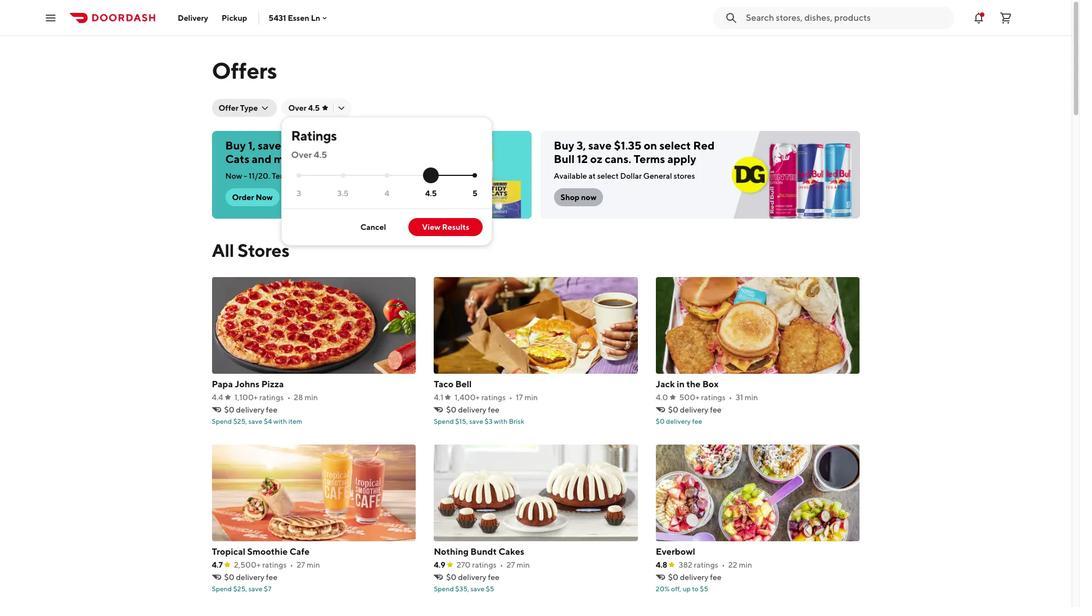 Task type: describe. For each thing, give the bounding box(es) containing it.
view
[[422, 223, 441, 232]]

spend $15, save $3 with brisk
[[434, 418, 525, 426]]

3.5
[[337, 189, 349, 198]]

31
[[736, 393, 743, 402]]

27 for cakes
[[507, 561, 515, 570]]

delivery
[[178, 13, 208, 22]]

• for everbowl
[[722, 561, 725, 570]]

apply inside buy 3, save $1.35 on select red bull 12 oz cans. terms apply
[[668, 152, 696, 165]]

view results button
[[409, 218, 483, 236]]

tidy
[[347, 139, 369, 152]]

delivery for johns
[[236, 406, 265, 415]]

1 horizontal spatial select
[[597, 172, 619, 181]]

fee for nothing bundt cakes
[[488, 573, 500, 582]]

3
[[297, 189, 301, 198]]

delivery button
[[171, 9, 215, 27]]

$0 up the off,
[[668, 573, 679, 582]]

27 for cafe
[[297, 561, 305, 570]]

$7
[[264, 585, 272, 594]]

4.9
[[434, 561, 446, 570]]

bundt
[[471, 547, 497, 558]]

$0 for bell
[[446, 406, 457, 415]]

spend $25, save $4 with item
[[212, 418, 302, 426]]

min for papa johns pizza
[[305, 393, 318, 402]]

3 stars and over image
[[297, 174, 301, 178]]

1 vertical spatial terms
[[272, 172, 293, 181]]

• for nothing bundt cakes
[[500, 561, 503, 570]]

4.7
[[212, 561, 223, 570]]

in
[[677, 379, 685, 390]]

$0 delivery fee for johns
[[224, 406, 278, 415]]

$1
[[284, 139, 295, 152]]

2,500+ ratings
[[234, 561, 287, 570]]

with for papa johns pizza
[[274, 418, 287, 426]]

3,
[[577, 139, 586, 152]]

4.5 inside button
[[308, 104, 320, 113]]

5431 essen ln
[[269, 13, 320, 22]]

delivery for smoothie
[[236, 573, 265, 582]]

• 22 min
[[722, 561, 752, 570]]

382 ratings
[[679, 561, 719, 570]]

order now
[[232, 193, 273, 202]]

4.4
[[212, 393, 223, 402]]

-
[[244, 172, 247, 181]]

spend for tropical
[[212, 585, 232, 594]]

22
[[729, 561, 738, 570]]

johns
[[235, 379, 260, 390]]

type
[[240, 104, 258, 113]]

general
[[644, 172, 672, 181]]

0 items, open order cart image
[[999, 11, 1013, 24]]

papa johns pizza
[[212, 379, 284, 390]]

offer type
[[219, 104, 258, 113]]

offer
[[219, 104, 239, 113]]

382
[[679, 561, 693, 570]]

ratings right 382
[[694, 561, 719, 570]]

20%
[[656, 585, 670, 594]]

$0 delivery fee for bundt
[[446, 573, 500, 582]]

cats
[[225, 152, 250, 165]]

4 stars and over image
[[385, 174, 389, 178]]

delivery for in
[[680, 406, 709, 415]]

12
[[577, 152, 588, 165]]

essen
[[288, 13, 309, 22]]

$25, for smoothie
[[233, 585, 247, 594]]

more
[[274, 152, 301, 165]]

results
[[442, 223, 470, 232]]

$0 for johns
[[224, 406, 234, 415]]

500+ ratings
[[679, 393, 726, 402]]

$3
[[485, 418, 493, 426]]

$0 delivery fee for bell
[[446, 406, 500, 415]]

notification bell image
[[972, 11, 986, 24]]

min for jack in the box
[[745, 393, 758, 402]]

min for tropical smoothie cafe
[[307, 561, 320, 570]]

on for $1.35
[[644, 139, 657, 152]]

$0 for smoothie
[[224, 573, 234, 582]]

nothing bundt cakes
[[434, 547, 524, 558]]

28
[[294, 393, 303, 402]]

order now button
[[225, 189, 280, 207]]

5 stars and over image
[[473, 174, 477, 178]]

0 horizontal spatial apply
[[295, 172, 314, 181]]

tropical
[[212, 547, 245, 558]]

$0 for bundt
[[446, 573, 457, 582]]

500+
[[679, 393, 700, 402]]

• 17 min
[[509, 393, 538, 402]]

$4
[[264, 418, 272, 426]]

1,400+ ratings
[[455, 393, 506, 402]]

bell
[[456, 379, 472, 390]]

fee for papa johns pizza
[[266, 406, 278, 415]]

1 $5 from the left
[[486, 585, 494, 594]]

delivery for bell
[[458, 406, 487, 415]]

save for $1
[[258, 139, 281, 152]]

save for $3
[[469, 418, 483, 426]]

3.5 stars and over image
[[341, 174, 345, 178]]

oz
[[590, 152, 603, 165]]

$0 delivery fee for in
[[668, 406, 722, 415]]

cancel
[[361, 223, 386, 232]]

pickup button
[[215, 9, 254, 27]]

view results
[[422, 223, 470, 232]]

cans.
[[605, 152, 632, 165]]

with for taco bell
[[494, 418, 508, 426]]

shop now button
[[554, 189, 603, 207]]

cafe
[[290, 547, 310, 558]]

select for red
[[660, 139, 691, 152]]

1,100+ ratings
[[235, 393, 284, 402]]

fee for jack in the box
[[710, 406, 722, 415]]

$1.35
[[614, 139, 642, 152]]

1 vertical spatial 4.5
[[314, 150, 327, 160]]

fee for everbowl
[[710, 573, 722, 582]]

$0 down 4.0
[[656, 418, 665, 426]]

1,400+
[[455, 393, 480, 402]]



Task type: vqa. For each thing, say whether or not it's contained in the screenshot.
"Your cart from"
no



Task type: locate. For each thing, give the bounding box(es) containing it.
$0
[[224, 406, 234, 415], [446, 406, 457, 415], [668, 406, 679, 415], [656, 418, 665, 426], [224, 573, 234, 582], [446, 573, 457, 582], [668, 573, 679, 582]]

ratings for johns
[[259, 393, 284, 402]]

0 vertical spatial 4.5
[[308, 104, 320, 113]]

2 horizontal spatial select
[[660, 139, 691, 152]]

with
[[274, 418, 287, 426], [494, 418, 508, 426]]

11/20.
[[249, 172, 270, 181]]

box
[[703, 379, 719, 390]]

1 vertical spatial over 4.5
[[291, 150, 327, 160]]

min right 22
[[739, 561, 752, 570]]

1 horizontal spatial 27
[[507, 561, 515, 570]]

ratings
[[291, 128, 337, 143]]

save right $35, on the bottom left of page
[[471, 585, 485, 594]]

$25, down 1,100+
[[233, 418, 247, 426]]

min for taco bell
[[525, 393, 538, 402]]

4.8
[[656, 561, 668, 570]]

ratings down bundt
[[472, 561, 497, 570]]

offers
[[212, 57, 277, 84]]

2 $25, from the top
[[233, 585, 247, 594]]

min right the '31'
[[745, 393, 758, 402]]

delivery for bundt
[[458, 573, 487, 582]]

• for jack in the box
[[729, 393, 732, 402]]

with right "$4"
[[274, 418, 287, 426]]

on inside buy 1, save $1 on select tidy cats and more
[[297, 139, 310, 152]]

select left red
[[660, 139, 691, 152]]

offer type button
[[212, 99, 277, 117]]

spend left $15,
[[434, 418, 454, 426]]

• down cakes
[[500, 561, 503, 570]]

shop now
[[561, 193, 597, 202]]

ratings for bundt
[[472, 561, 497, 570]]

5431 essen ln button
[[269, 13, 329, 22]]

over 4.5 inside button
[[288, 104, 320, 113]]

5431
[[269, 13, 286, 22]]

5
[[473, 189, 478, 198]]

smoothie
[[247, 547, 288, 558]]

save for $5
[[471, 585, 485, 594]]

ratings for smoothie
[[262, 561, 287, 570]]

now left -
[[225, 172, 242, 181]]

• 27 min for cafe
[[290, 561, 320, 570]]

20% off, up to $5
[[656, 585, 708, 594]]

0 vertical spatial $25,
[[233, 418, 247, 426]]

$5
[[486, 585, 494, 594], [700, 585, 708, 594]]

apply
[[668, 152, 696, 165], [295, 172, 314, 181]]

spend down '4.4'
[[212, 418, 232, 426]]

over 4.5 up ratings
[[288, 104, 320, 113]]

over up 3 stars and over image at the top left of the page
[[291, 150, 312, 160]]

Store search: begin typing to search for stores available on DoorDash text field
[[746, 12, 948, 24]]

save up oz on the right top of the page
[[588, 139, 612, 152]]

on right $1.35
[[644, 139, 657, 152]]

$35,
[[455, 585, 469, 594]]

on right $1
[[297, 139, 310, 152]]

270 ratings
[[457, 561, 497, 570]]

ratings for bell
[[481, 393, 506, 402]]

terms up general at the right top
[[634, 152, 665, 165]]

1 27 from the left
[[297, 561, 305, 570]]

1 on from the left
[[297, 139, 310, 152]]

ratings down smoothie
[[262, 561, 287, 570]]

$5 right the to
[[700, 585, 708, 594]]

now right the order
[[256, 193, 273, 202]]

min down cakes
[[517, 561, 530, 570]]

now - 11/20. terms apply
[[225, 172, 314, 181]]

2 buy from the left
[[554, 139, 574, 152]]

buy inside buy 1, save $1 on select tidy cats and more
[[225, 139, 246, 152]]

0 horizontal spatial now
[[225, 172, 242, 181]]

1 horizontal spatial • 27 min
[[500, 561, 530, 570]]

nothing
[[434, 547, 469, 558]]

4.5 up view
[[425, 189, 437, 198]]

2 $5 from the left
[[700, 585, 708, 594]]

cakes
[[499, 547, 524, 558]]

4.5 up ratings
[[308, 104, 320, 113]]

save inside buy 1, save $1 on select tidy cats and more
[[258, 139, 281, 152]]

• 27 min for cakes
[[500, 561, 530, 570]]

$0 up spend $25, save $7
[[224, 573, 234, 582]]

save left $7
[[249, 585, 263, 594]]

save for $4
[[249, 418, 263, 426]]

save inside buy 3, save $1.35 on select red bull 12 oz cans. terms apply
[[588, 139, 612, 152]]

select inside buy 1, save $1 on select tidy cats and more
[[313, 139, 344, 152]]

min
[[305, 393, 318, 402], [525, 393, 538, 402], [745, 393, 758, 402], [307, 561, 320, 570], [517, 561, 530, 570], [739, 561, 752, 570]]

$0 up $35, on the bottom left of page
[[446, 573, 457, 582]]

up
[[683, 585, 691, 594]]

• left the '31'
[[729, 393, 732, 402]]

ratings down pizza
[[259, 393, 284, 402]]

1 horizontal spatial on
[[644, 139, 657, 152]]

• left 17
[[509, 393, 513, 402]]

0 horizontal spatial 27
[[297, 561, 305, 570]]

on for $1
[[297, 139, 310, 152]]

• 28 min
[[287, 393, 318, 402]]

1,100+
[[235, 393, 258, 402]]

min right 17
[[525, 393, 538, 402]]

1 vertical spatial over
[[291, 150, 312, 160]]

2,500+
[[234, 561, 261, 570]]

now
[[225, 172, 242, 181], [256, 193, 273, 202]]

off,
[[671, 585, 681, 594]]

everbowl
[[656, 547, 695, 558]]

over 4.5 down ratings
[[291, 150, 327, 160]]

all
[[212, 240, 234, 261]]

spend left $35, on the bottom left of page
[[434, 585, 454, 594]]

tropical smoothie cafe
[[212, 547, 310, 558]]

• for papa johns pizza
[[287, 393, 291, 402]]

$0 delivery fee for smoothie
[[224, 573, 278, 582]]

1 • 27 min from the left
[[290, 561, 320, 570]]

terms
[[634, 152, 665, 165], [272, 172, 293, 181]]

apply up stores
[[668, 152, 696, 165]]

taco
[[434, 379, 454, 390]]

0 vertical spatial apply
[[668, 152, 696, 165]]

now inside button
[[256, 193, 273, 202]]

papa
[[212, 379, 233, 390]]

1 vertical spatial apply
[[295, 172, 314, 181]]

min for nothing bundt cakes
[[517, 561, 530, 570]]

stores
[[674, 172, 695, 181]]

all stores
[[212, 240, 290, 261]]

select left tidy
[[313, 139, 344, 152]]

over inside button
[[288, 104, 307, 113]]

270
[[457, 561, 471, 570]]

spend down 4.7 at the bottom left of page
[[212, 585, 232, 594]]

0 horizontal spatial • 27 min
[[290, 561, 320, 570]]

• down cafe
[[290, 561, 293, 570]]

terms inside buy 3, save $1.35 on select red bull 12 oz cans. terms apply
[[634, 152, 665, 165]]

over 4.5 button
[[282, 99, 352, 117]]

2 with from the left
[[494, 418, 508, 426]]

0 vertical spatial now
[[225, 172, 242, 181]]

save for $7
[[249, 585, 263, 594]]

jack
[[656, 379, 675, 390]]

27 down cafe
[[297, 561, 305, 570]]

1 horizontal spatial apply
[[668, 152, 696, 165]]

buy up bull
[[554, 139, 574, 152]]

spend $25, save $7
[[212, 585, 272, 594]]

buy up cats
[[225, 139, 246, 152]]

save for $1.35
[[588, 139, 612, 152]]

1 buy from the left
[[225, 139, 246, 152]]

select for tidy
[[313, 139, 344, 152]]

with right $3
[[494, 418, 508, 426]]

2 vertical spatial 4.5
[[425, 189, 437, 198]]

select right 'at'
[[597, 172, 619, 181]]

4.5 down ratings
[[314, 150, 327, 160]]

• left 22
[[722, 561, 725, 570]]

ratings for in
[[701, 393, 726, 402]]

$0 for in
[[668, 406, 679, 415]]

dollar
[[620, 172, 642, 181]]

red
[[693, 139, 715, 152]]

•
[[287, 393, 291, 402], [509, 393, 513, 402], [729, 393, 732, 402], [290, 561, 293, 570], [500, 561, 503, 570], [722, 561, 725, 570]]

1,
[[248, 139, 256, 152]]

1 horizontal spatial now
[[256, 193, 273, 202]]

$0 down in
[[668, 406, 679, 415]]

17
[[516, 393, 523, 402]]

spend for taco
[[434, 418, 454, 426]]

1 horizontal spatial with
[[494, 418, 508, 426]]

0 horizontal spatial $5
[[486, 585, 494, 594]]

0 vertical spatial over 4.5
[[288, 104, 320, 113]]

$5 down 270 ratings
[[486, 585, 494, 594]]

• 27 min down cafe
[[290, 561, 320, 570]]

ln
[[311, 13, 320, 22]]

min right 28
[[305, 393, 318, 402]]

ratings
[[259, 393, 284, 402], [481, 393, 506, 402], [701, 393, 726, 402], [262, 561, 287, 570], [472, 561, 497, 570], [694, 561, 719, 570]]

pickup
[[222, 13, 247, 22]]

1 with from the left
[[274, 418, 287, 426]]

pizza
[[261, 379, 284, 390]]

now
[[581, 193, 597, 202]]

fee for taco bell
[[488, 406, 500, 415]]

and
[[252, 152, 272, 165]]

• 27 min down cakes
[[500, 561, 530, 570]]

2 • 27 min from the left
[[500, 561, 530, 570]]

save up and at the left of page
[[258, 139, 281, 152]]

delivery
[[236, 406, 265, 415], [458, 406, 487, 415], [680, 406, 709, 415], [666, 418, 691, 426], [236, 573, 265, 582], [458, 573, 487, 582], [680, 573, 709, 582]]

min for everbowl
[[739, 561, 752, 570]]

select inside buy 3, save $1.35 on select red bull 12 oz cans. terms apply
[[660, 139, 691, 152]]

• for tropical smoothie cafe
[[290, 561, 293, 570]]

1 vertical spatial $25,
[[233, 585, 247, 594]]

• left 28
[[287, 393, 291, 402]]

1 $25, from the top
[[233, 418, 247, 426]]

taco bell
[[434, 379, 472, 390]]

apply up 3 on the top left of the page
[[295, 172, 314, 181]]

1 horizontal spatial $5
[[700, 585, 708, 594]]

$0 up $15,
[[446, 406, 457, 415]]

buy inside buy 3, save $1.35 on select red bull 12 oz cans. terms apply
[[554, 139, 574, 152]]

1 horizontal spatial terms
[[634, 152, 665, 165]]

$25, down 2,500+
[[233, 585, 247, 594]]

buy for buy 1, save $1 on select tidy cats and more
[[225, 139, 246, 152]]

bull
[[554, 152, 575, 165]]

0 vertical spatial over
[[288, 104, 307, 113]]

spend for papa
[[212, 418, 232, 426]]

4.1
[[434, 393, 444, 402]]

terms left 3 stars and over image at the top left of the page
[[272, 172, 293, 181]]

spend
[[212, 418, 232, 426], [434, 418, 454, 426], [212, 585, 232, 594], [434, 585, 454, 594]]

min down cafe
[[307, 561, 320, 570]]

4
[[385, 189, 389, 198]]

1 vertical spatial now
[[256, 193, 273, 202]]

1 horizontal spatial buy
[[554, 139, 574, 152]]

over up ratings
[[288, 104, 307, 113]]

0 horizontal spatial with
[[274, 418, 287, 426]]

buy for buy 3, save $1.35 on select red bull 12 oz cans. terms apply
[[554, 139, 574, 152]]

order
[[232, 193, 254, 202]]

at
[[589, 172, 596, 181]]

jack in the box
[[656, 379, 719, 390]]

cancel button
[[347, 218, 400, 236]]

brisk
[[509, 418, 525, 426]]

$25,
[[233, 418, 247, 426], [233, 585, 247, 594]]

spend $35, save $5
[[434, 585, 494, 594]]

0 horizontal spatial on
[[297, 139, 310, 152]]

buy 3, save $1.35 on select red bull 12 oz cans. terms apply
[[554, 139, 715, 165]]

stores
[[238, 240, 290, 261]]

available at select dollar general stores
[[554, 172, 695, 181]]

• for taco bell
[[509, 393, 513, 402]]

shop
[[561, 193, 580, 202]]

0 vertical spatial terms
[[634, 152, 665, 165]]

4.0
[[656, 393, 668, 402]]

spend for nothing
[[434, 585, 454, 594]]

0 horizontal spatial buy
[[225, 139, 246, 152]]

ratings down box
[[701, 393, 726, 402]]

select
[[313, 139, 344, 152], [660, 139, 691, 152], [597, 172, 619, 181]]

0 horizontal spatial select
[[313, 139, 344, 152]]

over 4.5
[[288, 104, 320, 113], [291, 150, 327, 160]]

available
[[554, 172, 587, 181]]

ratings up $3
[[481, 393, 506, 402]]

to
[[692, 585, 699, 594]]

$25, for johns
[[233, 418, 247, 426]]

2 on from the left
[[644, 139, 657, 152]]

0 horizontal spatial terms
[[272, 172, 293, 181]]

fee for tropical smoothie cafe
[[266, 573, 278, 582]]

27
[[297, 561, 305, 570], [507, 561, 515, 570]]

save left "$4"
[[249, 418, 263, 426]]

open menu image
[[44, 11, 57, 24]]

on inside buy 3, save $1.35 on select red bull 12 oz cans. terms apply
[[644, 139, 657, 152]]

27 down cakes
[[507, 561, 515, 570]]

2 27 from the left
[[507, 561, 515, 570]]

save left $3
[[469, 418, 483, 426]]

$0 down papa
[[224, 406, 234, 415]]

the
[[687, 379, 701, 390]]

buy
[[225, 139, 246, 152], [554, 139, 574, 152]]



